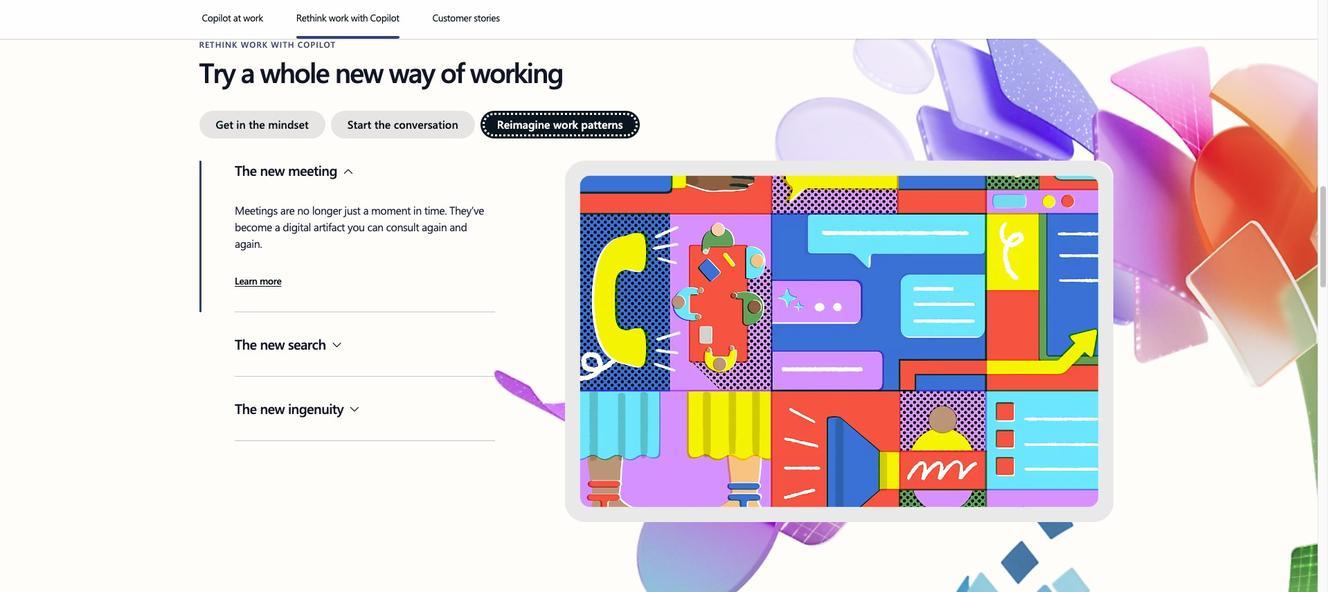 Task type: locate. For each thing, give the bounding box(es) containing it.
new
[[335, 53, 383, 90]]

working
[[470, 53, 563, 90]]

learn
[[235, 274, 257, 287]]

whole
[[260, 53, 329, 90]]

tab list
[[199, 111, 1113, 138]]

rethink work with copilot image
[[296, 36, 399, 39]]

way
[[389, 53, 434, 90]]

learn more
[[235, 274, 281, 287]]

try
[[199, 53, 235, 90]]

more
[[260, 274, 281, 287]]



Task type: describe. For each thing, give the bounding box(es) containing it.
try a whole new way of working
[[199, 53, 563, 90]]

learn more link
[[235, 274, 281, 289]]

a
[[241, 53, 254, 90]]

an animated image showing aerial view of people in a conference room image
[[565, 161, 1113, 522]]

of
[[440, 53, 464, 90]]



Task type: vqa. For each thing, say whether or not it's contained in the screenshot.
tab list
yes



